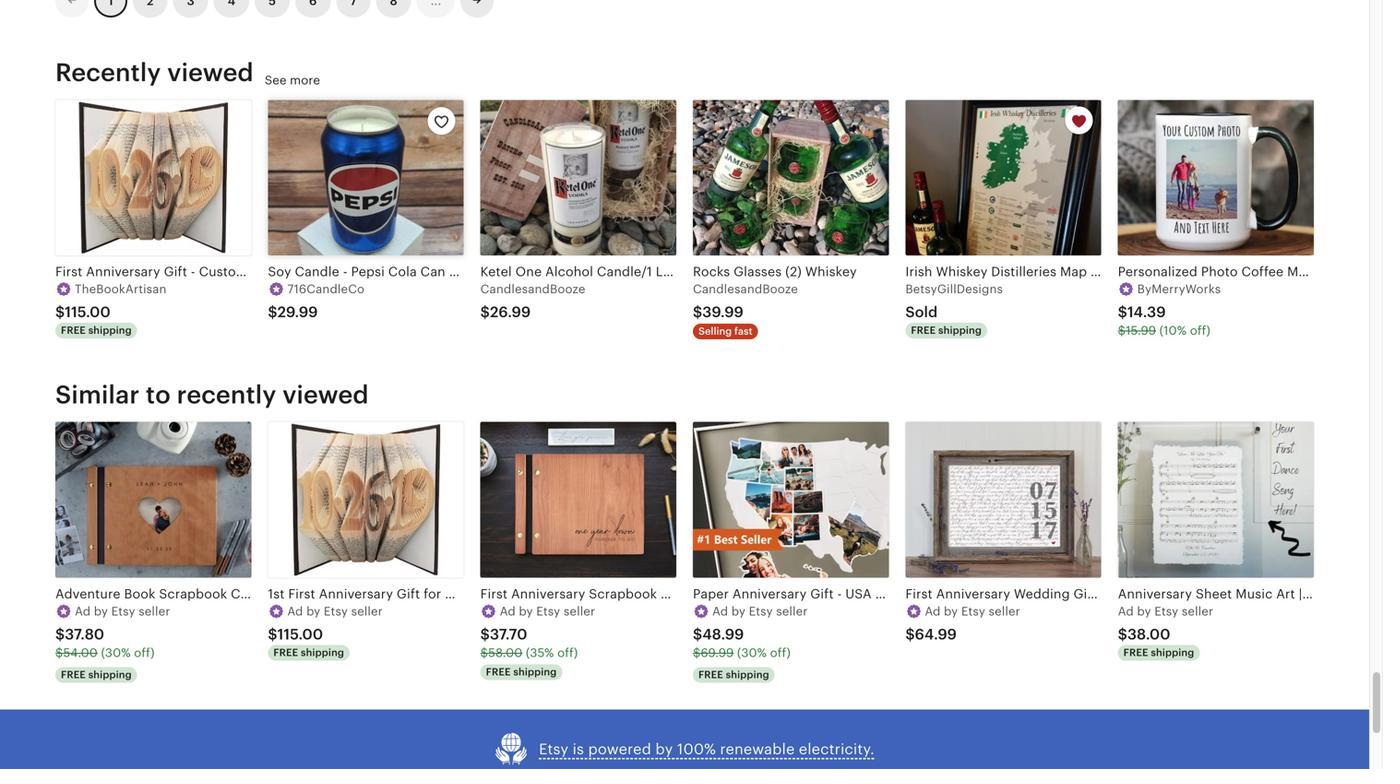 Task type: vqa. For each thing, say whether or not it's contained in the screenshot.
Soy Candle - Pepsi Cola Can Soy Candle with Cola Scent - Hand Poured Soda Pop Can Candle - New Logo
yes



Task type: describe. For each thing, give the bounding box(es) containing it.
is
[[573, 742, 584, 758]]

first anniversary gift - custom book fold - paper anniversary - gift for him her - boyfriend - girlfriend image
[[55, 100, 251, 256]]

etsy for adventure book scrapbook couples gift for boyfriend, anniversary gifts couples, personalized gift, valentines day gift for him 'image'
[[111, 605, 135, 619]]

(30% for 48.99
[[738, 647, 767, 661]]

recently
[[177, 381, 277, 410]]

selling
[[699, 326, 732, 338]]

similar to recently viewed
[[55, 381, 369, 410]]

15.99
[[1126, 324, 1157, 338]]

a inside the a d b y etsy seller $ 38.00 free shipping
[[1119, 605, 1127, 619]]

to
[[146, 381, 171, 410]]

a for 115.00
[[287, 605, 296, 619]]

d for 37.80
[[83, 605, 91, 619]]

a d b y etsy seller $ 38.00 free shipping
[[1119, 605, 1214, 659]]

5 y from the left
[[952, 605, 959, 619]]

26.99
[[490, 304, 531, 321]]

d for 37.70
[[508, 605, 516, 619]]

58.00
[[488, 647, 523, 661]]

(2)
[[786, 264, 802, 279]]

etsy is powered by 100% renewable electricity.
[[539, 742, 875, 758]]

more
[[290, 74, 320, 87]]

$ inside rocks glasses (2) whiskey candlesandbooze $ 39.99 selling fast
[[693, 304, 703, 321]]

38.00
[[1128, 627, 1171, 644]]

electricity.
[[799, 742, 875, 758]]

seller for 37.80
[[139, 605, 170, 619]]

etsy is powered by 100% renewable electricity. button
[[495, 733, 875, 768]]

rocks glasses (2) whiskey candlesandbooze $ 39.99 selling fast
[[693, 264, 857, 338]]

y for 37.70
[[527, 605, 533, 619]]

1 horizontal spatial viewed
[[283, 381, 369, 410]]

y for 48.99
[[739, 605, 746, 619]]

paper anniversary gift - usa photo map - unframed - free shipping image
[[693, 423, 889, 578]]

off) for 37.70
[[558, 647, 578, 661]]

recently
[[55, 58, 161, 87]]

37.80
[[65, 627, 104, 644]]

anniversary sheet music art | 100% cotton fiber print | 2nd anniversary gift | personalized gift for men | second anniversary cotton gift image
[[1119, 423, 1315, 578]]

glasses
[[734, 264, 782, 279]]

$ 14.39 $ 15.99 (10% off)
[[1119, 304, 1211, 338]]

1 candlesandbooze from the left
[[481, 283, 586, 296]]

d for 48.99
[[721, 605, 729, 619]]

soy candle - pepsi cola can soy candle with cola scent - hand poured soda pop can candle - new logo image
[[268, 100, 464, 256]]

free inside the a d b y etsy seller $ 38.00 free shipping
[[1124, 648, 1149, 659]]

b inside the a d b y etsy seller $ 38.00 free shipping
[[1138, 605, 1146, 619]]

etsy for paper anniversary gift - usa photo map - unframed - free shipping
[[749, 605, 773, 619]]

a d b y etsy seller for 37.80
[[75, 605, 170, 619]]

115.00 for a d
[[278, 627, 323, 644]]

5 a from the left
[[925, 605, 934, 619]]

etsy for 1st first anniversary gift for her him, custom date folded book art image
[[324, 605, 348, 619]]

a d b y etsy seller for 48.99
[[713, 605, 808, 619]]

off) for 48.99
[[771, 647, 791, 661]]

y for 37.80
[[101, 605, 108, 619]]

14.39
[[1128, 304, 1167, 321]]

b for 48.99
[[732, 605, 740, 619]]

see
[[265, 74, 287, 87]]

ketel one alcohol candle/1 liter bottle/1 liter vs 750 ml = more burn time! image
[[481, 100, 677, 256]]

d for 115.00
[[295, 605, 303, 619]]

b for 115.00
[[307, 605, 314, 619]]

shipping inside betsygilldesigns sold free shipping
[[939, 325, 982, 337]]

716candleco
[[287, 283, 365, 296]]

seller for 37.70
[[564, 605, 596, 619]]

free inside betsygilldesigns sold free shipping
[[912, 325, 936, 337]]

a for 37.80
[[75, 605, 83, 619]]

$ inside candlesandbooze $ 26.99
[[481, 304, 490, 321]]

rocks
[[693, 264, 731, 279]]

candlesandbooze $ 26.99
[[481, 283, 586, 321]]

37.70
[[490, 627, 528, 644]]

etsy inside button
[[539, 742, 569, 758]]

free inside '$ 48.99 $ 69.99 (30% off) free shipping'
[[699, 670, 724, 681]]

bymerryworks
[[1138, 283, 1222, 296]]

5 d from the left
[[933, 605, 941, 619]]

a for 37.70
[[500, 605, 508, 619]]

shipping inside $ 37.70 $ 58.00 (35% off) free shipping
[[514, 667, 557, 679]]

0 horizontal spatial viewed
[[167, 58, 254, 87]]

off) for 37.80
[[134, 647, 155, 661]]

free inside $ 37.80 $ 54.00 (30% off) free shipping
[[61, 670, 86, 681]]

$ 29.99
[[268, 304, 318, 321]]

b for 37.80
[[94, 605, 102, 619]]

100%
[[678, 742, 716, 758]]



Task type: locate. For each thing, give the bounding box(es) containing it.
4 b from the left
[[732, 605, 740, 619]]

sold
[[906, 304, 938, 321]]

seller inside the a d b y etsy seller $ 38.00 free shipping
[[1183, 605, 1214, 619]]

1 vertical spatial viewed
[[283, 381, 369, 410]]

viewed
[[167, 58, 254, 87], [283, 381, 369, 410]]

off) inside '$ 48.99 $ 69.99 (30% off) free shipping'
[[771, 647, 791, 661]]

1 horizontal spatial candlesandbooze
[[693, 283, 799, 296]]

1 a d b y etsy seller from the left
[[75, 605, 170, 619]]

y for 115.00
[[314, 605, 321, 619]]

shipping
[[88, 325, 132, 337], [939, 325, 982, 337], [301, 648, 344, 659], [1152, 648, 1195, 659], [514, 667, 557, 679], [88, 670, 132, 681], [726, 670, 770, 681]]

2 a from the left
[[287, 605, 296, 619]]

b for 37.70
[[519, 605, 527, 619]]

2 candlesandbooze from the left
[[693, 283, 799, 296]]

betsygilldesigns
[[906, 283, 1004, 296]]

off) right 54.00
[[134, 647, 155, 661]]

first anniversary scrapbook gift |  paper 1st anniversary gift | one year down forever to go image
[[481, 423, 677, 578]]

shipping inside '$ 48.99 $ 69.99 (30% off) free shipping'
[[726, 670, 770, 681]]

$ 37.80 $ 54.00 (30% off) free shipping
[[55, 627, 155, 681]]

$
[[55, 304, 65, 321], [268, 304, 278, 321], [481, 304, 490, 321], [693, 304, 703, 321], [1119, 304, 1128, 321], [1119, 324, 1126, 338], [55, 627, 65, 644], [268, 627, 278, 644], [481, 627, 490, 644], [693, 627, 703, 644], [906, 627, 915, 644], [1119, 627, 1128, 644], [55, 647, 63, 661], [481, 647, 488, 661], [693, 647, 701, 661]]

$ 115.00 free shipping
[[55, 304, 132, 337], [268, 627, 344, 659]]

3 b from the left
[[519, 605, 527, 619]]

rocks glasses (2) whiskey image
[[693, 100, 889, 256]]

1 b from the left
[[94, 605, 102, 619]]

powered
[[589, 742, 652, 758]]

off) inside $ 14.39 $ 15.99 (10% off)
[[1191, 324, 1211, 338]]

(30% right 54.00
[[101, 647, 131, 661]]

y
[[101, 605, 108, 619], [314, 605, 321, 619], [527, 605, 533, 619], [739, 605, 746, 619], [952, 605, 959, 619], [1145, 605, 1152, 619]]

a d b y etsy seller for 115.00
[[287, 605, 383, 619]]

2 a d b y etsy seller from the left
[[287, 605, 383, 619]]

115.00 for thebookartisan
[[65, 304, 111, 321]]

etsy for first anniversary scrapbook gift |  paper 1st anniversary gift | one year down forever to go image
[[537, 605, 561, 619]]

1 a from the left
[[75, 605, 83, 619]]

6 d from the left
[[1127, 605, 1135, 619]]

115.00
[[65, 304, 111, 321], [278, 627, 323, 644]]

etsy
[[111, 605, 135, 619], [324, 605, 348, 619], [537, 605, 561, 619], [749, 605, 773, 619], [962, 605, 986, 619], [1155, 605, 1179, 619], [539, 742, 569, 758]]

betsygilldesigns sold free shipping
[[906, 283, 1004, 337]]

0 vertical spatial viewed
[[167, 58, 254, 87]]

4 seller from the left
[[777, 605, 808, 619]]

1 seller from the left
[[139, 605, 170, 619]]

0 horizontal spatial (30%
[[101, 647, 131, 661]]

1st first anniversary gift for her him, custom date folded book art image
[[268, 423, 464, 578]]

off)
[[1191, 324, 1211, 338], [134, 647, 155, 661], [558, 647, 578, 661], [771, 647, 791, 661]]

5 a d b y etsy seller from the left
[[925, 605, 1021, 619]]

see more
[[265, 74, 320, 87]]

off) inside $ 37.70 $ 58.00 (35% off) free shipping
[[558, 647, 578, 661]]

off) right the 69.99
[[771, 647, 791, 661]]

3 y from the left
[[527, 605, 533, 619]]

irish whiskey distilleries map poster for man cave, distillery or bar, gift for whiskey drinker image
[[906, 100, 1102, 256]]

$ inside the a d b y etsy seller $ 38.00 free shipping
[[1119, 627, 1128, 644]]

5 seller from the left
[[989, 605, 1021, 619]]

thebookartisan
[[75, 283, 167, 296]]

6 seller from the left
[[1183, 605, 1214, 619]]

0 horizontal spatial $ 115.00 free shipping
[[55, 304, 132, 337]]

seller for 48.99
[[777, 605, 808, 619]]

off) inside $ 37.80 $ 54.00 (30% off) free shipping
[[134, 647, 155, 661]]

0 horizontal spatial candlesandbooze
[[481, 283, 586, 296]]

(30%
[[101, 647, 131, 661], [738, 647, 767, 661]]

3 d from the left
[[508, 605, 516, 619]]

(30% down 48.99
[[738, 647, 767, 661]]

renewable
[[720, 742, 795, 758]]

1 d from the left
[[83, 605, 91, 619]]

4 d from the left
[[721, 605, 729, 619]]

69.99
[[701, 647, 734, 661]]

54.00
[[63, 647, 98, 661]]

off) right (10%
[[1191, 324, 1211, 338]]

0 vertical spatial $ 115.00 free shipping
[[55, 304, 132, 337]]

$ 115.00 free shipping for thebookartisan
[[55, 304, 132, 337]]

1 (30% from the left
[[101, 647, 131, 661]]

0 vertical spatial 115.00
[[65, 304, 111, 321]]

personalized photo coffee mug birthday gift, custom mug gift for mom, anniversary gift for her/him, valentine's day gifts , mug with picture image
[[1119, 100, 1315, 256]]

seller
[[139, 605, 170, 619], [351, 605, 383, 619], [564, 605, 596, 619], [777, 605, 808, 619], [989, 605, 1021, 619], [1183, 605, 1214, 619]]

4 a from the left
[[713, 605, 721, 619]]

1 y from the left
[[101, 605, 108, 619]]

viewed left see at the left of page
[[167, 58, 254, 87]]

6 a from the left
[[1119, 605, 1127, 619]]

1 horizontal spatial 115.00
[[278, 627, 323, 644]]

39.99
[[703, 304, 744, 321]]

a d b y etsy seller for 37.70
[[500, 605, 596, 619]]

free inside $ 37.70 $ 58.00 (35% off) free shipping
[[486, 667, 511, 679]]

a
[[75, 605, 83, 619], [287, 605, 296, 619], [500, 605, 508, 619], [713, 605, 721, 619], [925, 605, 934, 619], [1119, 605, 1127, 619]]

(35%
[[526, 647, 554, 661]]

4 a d b y etsy seller from the left
[[713, 605, 808, 619]]

free
[[61, 325, 86, 337], [912, 325, 936, 337], [274, 648, 298, 659], [1124, 648, 1149, 659], [486, 667, 511, 679], [61, 670, 86, 681], [699, 670, 724, 681]]

d inside the a d b y etsy seller $ 38.00 free shipping
[[1127, 605, 1135, 619]]

candlesandbooze inside rocks glasses (2) whiskey candlesandbooze $ 39.99 selling fast
[[693, 283, 799, 296]]

see more link
[[265, 72, 320, 89]]

1 vertical spatial $ 115.00 free shipping
[[268, 627, 344, 659]]

1 horizontal spatial (30%
[[738, 647, 767, 661]]

off) right (35%
[[558, 647, 578, 661]]

$ 115.00 free shipping for a d
[[268, 627, 344, 659]]

48.99
[[703, 627, 745, 644]]

first anniversary wedding gift song lyrics, 1st anniversary gift, valentines gift for her, one year anniversary gift first dance song lyrics image
[[906, 423, 1102, 578]]

(30% inside $ 37.80 $ 54.00 (30% off) free shipping
[[101, 647, 131, 661]]

2 (30% from the left
[[738, 647, 767, 661]]

4 y from the left
[[739, 605, 746, 619]]

3 a d b y etsy seller from the left
[[500, 605, 596, 619]]

etsy inside the a d b y etsy seller $ 38.00 free shipping
[[1155, 605, 1179, 619]]

3 seller from the left
[[564, 605, 596, 619]]

candlesandbooze up the 26.99
[[481, 283, 586, 296]]

$ 64.99
[[906, 627, 957, 644]]

recently viewed
[[55, 58, 254, 87]]

whiskey
[[806, 264, 857, 279]]

2 d from the left
[[295, 605, 303, 619]]

shipping inside $ 37.80 $ 54.00 (30% off) free shipping
[[88, 670, 132, 681]]

1 vertical spatial 115.00
[[278, 627, 323, 644]]

2 y from the left
[[314, 605, 321, 619]]

d
[[83, 605, 91, 619], [295, 605, 303, 619], [508, 605, 516, 619], [721, 605, 729, 619], [933, 605, 941, 619], [1127, 605, 1135, 619]]

etsy for 'first anniversary wedding gift song lyrics, 1st anniversary gift, valentines gift for her, one year anniversary gift first dance song lyrics' image
[[962, 605, 986, 619]]

similar
[[55, 381, 140, 410]]

(10%
[[1160, 324, 1187, 338]]

adventure book scrapbook couples gift for boyfriend, anniversary gifts couples, personalized gift, valentines day gift for him image
[[55, 423, 251, 578]]

$ 48.99 $ 69.99 (30% off) free shipping
[[693, 627, 791, 681]]

candlesandbooze
[[481, 283, 586, 296], [693, 283, 799, 296]]

candlesandbooze down glasses
[[693, 283, 799, 296]]

64.99
[[915, 627, 957, 644]]

6 y from the left
[[1145, 605, 1152, 619]]

shipping inside the a d b y etsy seller $ 38.00 free shipping
[[1152, 648, 1195, 659]]

seller for 115.00
[[351, 605, 383, 619]]

viewed down 29.99
[[283, 381, 369, 410]]

0 horizontal spatial 115.00
[[65, 304, 111, 321]]

off) for 14.39
[[1191, 324, 1211, 338]]

a for 48.99
[[713, 605, 721, 619]]

fast
[[735, 326, 753, 338]]

1 horizontal spatial $ 115.00 free shipping
[[268, 627, 344, 659]]

$ 37.70 $ 58.00 (35% off) free shipping
[[481, 627, 578, 679]]

2 seller from the left
[[351, 605, 383, 619]]

29.99
[[278, 304, 318, 321]]

(30% inside '$ 48.99 $ 69.99 (30% off) free shipping'
[[738, 647, 767, 661]]

b
[[94, 605, 102, 619], [307, 605, 314, 619], [519, 605, 527, 619], [732, 605, 740, 619], [945, 605, 952, 619], [1138, 605, 1146, 619]]

a d b y etsy seller
[[75, 605, 170, 619], [287, 605, 383, 619], [500, 605, 596, 619], [713, 605, 808, 619], [925, 605, 1021, 619]]

y inside the a d b y etsy seller $ 38.00 free shipping
[[1145, 605, 1152, 619]]

3 a from the left
[[500, 605, 508, 619]]

5 b from the left
[[945, 605, 952, 619]]

6 b from the left
[[1138, 605, 1146, 619]]

(30% for 37.80
[[101, 647, 131, 661]]

by
[[656, 742, 673, 758]]

2 b from the left
[[307, 605, 314, 619]]



